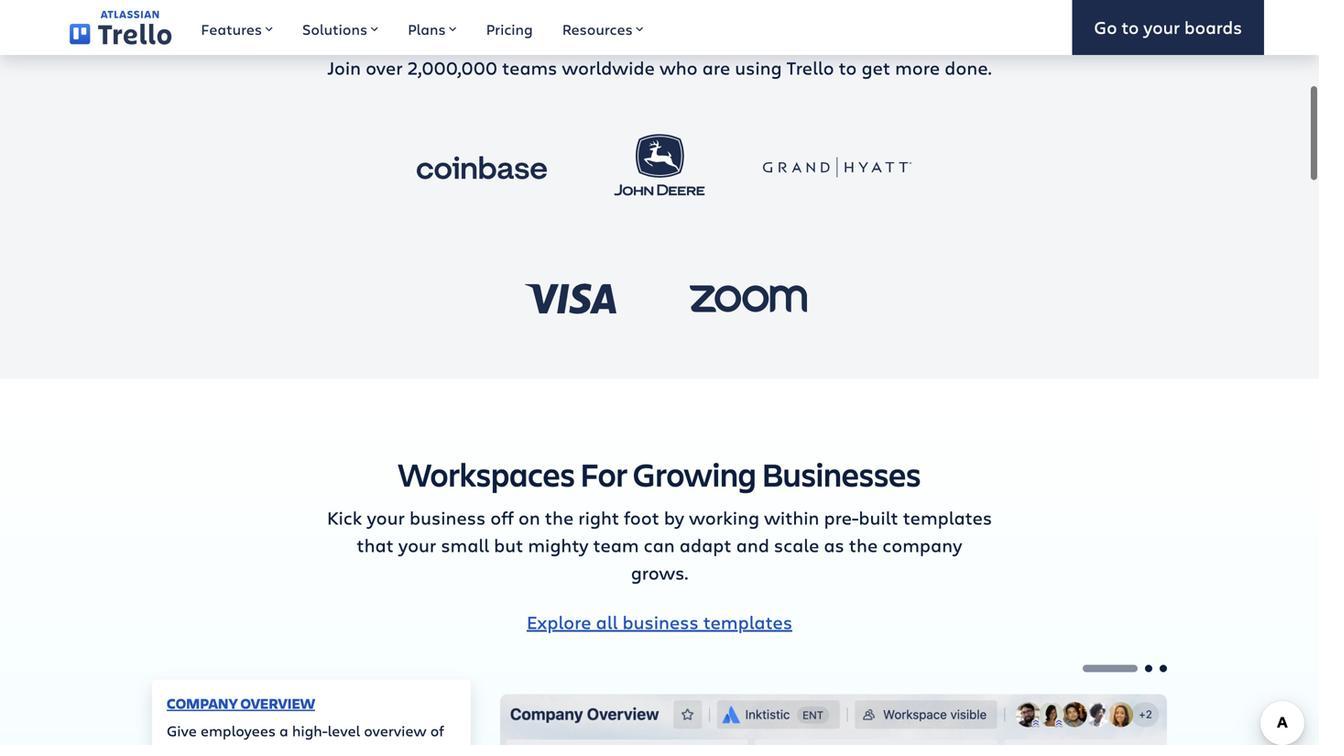 Task type: vqa. For each thing, say whether or not it's contained in the screenshot.
Star or unstar board ICON
no



Task type: locate. For each thing, give the bounding box(es) containing it.
business up small
[[410, 505, 486, 530]]

features button
[[186, 0, 288, 55]]

go
[[1095, 15, 1118, 39]]

the
[[545, 505, 574, 530], [849, 533, 878, 557]]

built
[[859, 505, 899, 530]]

who
[[660, 55, 698, 80]]

the right as
[[849, 533, 878, 557]]

all
[[596, 609, 618, 634]]

employees
[[201, 721, 276, 741]]

business down grows.
[[623, 609, 699, 634]]

0 horizontal spatial to
[[839, 55, 857, 80]]

scale
[[774, 533, 820, 557]]

teams
[[502, 55, 558, 80]]

your up that
[[367, 505, 405, 530]]

1 vertical spatial business
[[623, 609, 699, 634]]

1 vertical spatial templates
[[704, 609, 793, 634]]

company overview give employees a high-level overview of what's happening throughout you
[[167, 694, 451, 745]]

1 horizontal spatial templates
[[903, 505, 993, 530]]

your left "boards"
[[1144, 15, 1181, 39]]

to
[[1122, 15, 1140, 39], [839, 55, 857, 80]]

atlassian trello image
[[70, 10, 172, 45]]

overview
[[364, 721, 427, 741]]

give
[[167, 721, 197, 741]]

coinbase logo image
[[408, 131, 556, 204]]

foot
[[624, 505, 660, 530]]

explore all business templates link
[[527, 609, 793, 634]]

join over 2,000,000 teams worldwide who are using trello to get more done.
[[328, 55, 992, 80]]

kick
[[327, 505, 362, 530]]

0 horizontal spatial the
[[545, 505, 574, 530]]

resources
[[563, 19, 633, 39]]

what's
[[167, 743, 214, 745]]

templates
[[903, 505, 993, 530], [704, 609, 793, 634]]

grand hyatt logo image
[[763, 131, 912, 204]]

0 vertical spatial templates
[[903, 505, 993, 530]]

templates down and
[[704, 609, 793, 634]]

done.
[[945, 55, 992, 80]]

that
[[357, 533, 394, 557]]

0 horizontal spatial business
[[410, 505, 486, 530]]

plans button
[[393, 0, 472, 55]]

your inside go to your boards link
[[1144, 15, 1181, 39]]

to left get
[[839, 55, 857, 80]]

visa logo image
[[497, 262, 645, 335]]

businesses
[[762, 452, 921, 496]]

small
[[441, 533, 489, 557]]

of
[[431, 721, 444, 741]]

on
[[519, 505, 541, 530]]

templates up company
[[903, 505, 993, 530]]

business
[[410, 505, 486, 530], [623, 609, 699, 634]]

the up mighty
[[545, 505, 574, 530]]

get
[[862, 55, 891, 80]]

0 vertical spatial the
[[545, 505, 574, 530]]

grows.
[[631, 560, 689, 585]]

0 vertical spatial your
[[1144, 15, 1181, 39]]

adapt
[[680, 533, 732, 557]]

throughout
[[295, 743, 374, 745]]

resources button
[[548, 0, 659, 55]]

overview
[[241, 694, 315, 713]]

1 vertical spatial the
[[849, 533, 878, 557]]

workspaces
[[398, 452, 575, 496]]

using
[[735, 55, 782, 80]]

and
[[737, 533, 770, 557]]

solutions button
[[288, 0, 393, 55]]

john deere logo image
[[586, 118, 734, 218]]

1 horizontal spatial to
[[1122, 15, 1140, 39]]

your
[[1144, 15, 1181, 39], [367, 505, 405, 530], [399, 533, 437, 557]]

off
[[491, 505, 514, 530]]

to right go
[[1122, 15, 1140, 39]]

0 vertical spatial business
[[410, 505, 486, 530]]

explore
[[527, 609, 592, 634]]

0 vertical spatial to
[[1122, 15, 1140, 39]]

2 vertical spatial your
[[399, 533, 437, 557]]

your right that
[[399, 533, 437, 557]]

solutions
[[302, 19, 368, 39]]

1 horizontal spatial the
[[849, 533, 878, 557]]

templates inside workspaces for growing businesses kick your business off on the right foot by working within pre-built templates that your small but mighty team can adapt and scale as the company grows.
[[903, 505, 993, 530]]



Task type: describe. For each thing, give the bounding box(es) containing it.
pre-
[[824, 505, 859, 530]]

can
[[644, 533, 675, 557]]

more
[[896, 55, 940, 80]]

join
[[328, 55, 361, 80]]

company
[[167, 694, 238, 713]]

plans
[[408, 19, 446, 39]]

a
[[280, 721, 289, 741]]

but
[[494, 533, 524, 557]]

company overview link
[[167, 694, 315, 713]]

features
[[201, 19, 262, 39]]

workspaces for growing businesses kick your business off on the right foot by working within pre-built templates that your small but mighty team can adapt and scale as the company grows.
[[327, 452, 993, 585]]

company
[[883, 533, 963, 557]]

boards
[[1185, 15, 1243, 39]]

mighty
[[528, 533, 589, 557]]

1 vertical spatial your
[[367, 505, 405, 530]]

worldwide
[[562, 55, 655, 80]]

1 horizontal spatial business
[[623, 609, 699, 634]]

working
[[689, 505, 760, 530]]

business inside workspaces for growing businesses kick your business off on the right foot by working within pre-built templates that your small but mighty team can adapt and scale as the company grows.
[[410, 505, 486, 530]]

team
[[593, 533, 639, 557]]

explore all business templates
[[527, 609, 793, 634]]

trello
[[787, 55, 835, 80]]

are
[[703, 55, 731, 80]]

0 horizontal spatial templates
[[704, 609, 793, 634]]

within
[[764, 505, 820, 530]]

by
[[664, 505, 685, 530]]

2,000,000
[[408, 55, 498, 80]]

growing
[[633, 452, 757, 496]]

as
[[824, 533, 845, 557]]

zoom logo image
[[675, 262, 823, 335]]

right
[[579, 505, 620, 530]]

1 vertical spatial to
[[839, 55, 857, 80]]

pricing link
[[472, 0, 548, 55]]

level
[[328, 721, 360, 741]]

happening
[[218, 743, 292, 745]]

go to your boards link
[[1073, 0, 1265, 55]]

over
[[366, 55, 403, 80]]

high-
[[292, 721, 328, 741]]

for
[[581, 452, 628, 496]]

go to your boards
[[1095, 15, 1243, 39]]

pricing
[[486, 19, 533, 39]]



